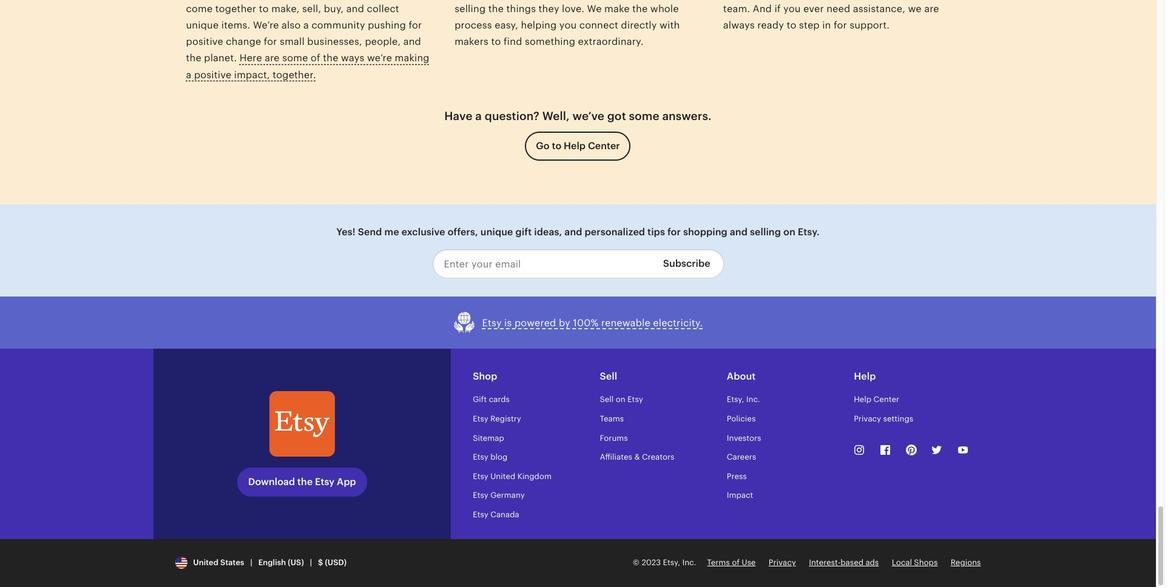 Task type: describe. For each thing, give the bounding box(es) containing it.
1 horizontal spatial of
[[732, 558, 740, 567]]

app
[[337, 476, 356, 488]]

1 horizontal spatial inc.
[[746, 395, 760, 404]]

here are some of the ways we're making a positive impact, together. link
[[186, 52, 429, 80]]

interest-based ads
[[809, 558, 879, 567]]

positive
[[194, 69, 231, 80]]

states
[[220, 558, 244, 567]]

policies
[[727, 414, 756, 424]]

answers.
[[662, 110, 712, 122]]

registry
[[490, 414, 521, 424]]

©
[[633, 558, 640, 567]]

we've
[[573, 110, 604, 122]]

shop
[[473, 371, 497, 383]]

1 horizontal spatial some
[[629, 110, 659, 122]]

2 | from the left
[[310, 558, 312, 567]]

english
[[258, 558, 286, 567]]

policies link
[[727, 414, 756, 424]]

here
[[240, 52, 262, 64]]

investors link
[[727, 434, 761, 443]]

0 vertical spatial etsy,
[[727, 395, 744, 404]]

blog
[[490, 453, 507, 462]]

affiliates
[[600, 453, 632, 462]]

investors
[[727, 434, 761, 443]]

etsy for etsy canada
[[473, 510, 488, 519]]

Enter your email field
[[432, 250, 654, 279]]

unique
[[480, 227, 513, 238]]

1 | from the left
[[250, 558, 252, 567]]

ads
[[866, 558, 879, 567]]

creators
[[642, 453, 674, 462]]

regions button
[[951, 558, 981, 569]]

subscribe button
[[654, 250, 724, 279]]

together.
[[273, 69, 316, 80]]

us image
[[175, 557, 187, 569]]

got
[[607, 110, 626, 122]]

exclusive
[[402, 227, 445, 238]]

personalized
[[585, 227, 645, 238]]

download
[[248, 476, 295, 488]]

local
[[892, 558, 912, 567]]

etsy registry link
[[473, 414, 521, 424]]

settings
[[883, 414, 913, 424]]

etsy blog link
[[473, 453, 507, 462]]

privacy for privacy settings
[[854, 414, 881, 424]]

etsy for etsy blog
[[473, 453, 488, 462]]

careers
[[727, 453, 756, 462]]

shopping
[[683, 227, 727, 238]]

teams link
[[600, 414, 624, 424]]

regions
[[951, 558, 981, 567]]

powered
[[515, 317, 556, 329]]

privacy link
[[769, 558, 796, 567]]

kingdom
[[517, 472, 552, 481]]

united states   |   english (us)   |   $ (usd)
[[189, 558, 347, 567]]

local shops
[[892, 558, 938, 567]]

etsy canada
[[473, 510, 519, 519]]

etsy for etsy united kingdom
[[473, 472, 488, 481]]

etsy germany link
[[473, 491, 525, 500]]

here are some of the ways we're making a positive impact, together.
[[186, 52, 429, 80]]

sell for sell on etsy
[[600, 395, 614, 404]]

selling
[[750, 227, 781, 238]]

of inside the here are some of the ways we're making a positive impact, together.
[[311, 52, 320, 64]]

impact,
[[234, 69, 270, 80]]

affiliates & creators link
[[600, 453, 674, 462]]

question?
[[485, 110, 540, 122]]

etsy up forums
[[627, 395, 643, 404]]

a inside the here are some of the ways we're making a positive impact, together.
[[186, 69, 191, 80]]

1 vertical spatial the
[[297, 476, 313, 488]]

impact link
[[727, 491, 753, 500]]

terms
[[707, 558, 730, 567]]

1 vertical spatial a
[[475, 110, 482, 122]]

etsy.
[[798, 227, 820, 238]]

gift cards
[[473, 395, 510, 404]]

help center
[[854, 395, 899, 404]]

etsy for etsy registry
[[473, 414, 488, 424]]

have a question? well, we've got some answers.
[[444, 110, 712, 122]]

$
[[318, 558, 323, 567]]

0 vertical spatial help
[[564, 140, 586, 152]]

privacy settings
[[854, 414, 913, 424]]

sell on etsy link
[[600, 395, 643, 404]]

go to help center link
[[525, 132, 631, 161]]



Task type: vqa. For each thing, say whether or not it's contained in the screenshot.
bottom Center
yes



Task type: locate. For each thing, give the bounding box(es) containing it.
1 horizontal spatial the
[[323, 52, 338, 64]]

0 vertical spatial center
[[588, 140, 620, 152]]

we're
[[367, 52, 392, 64]]

send
[[358, 227, 382, 238]]

teams
[[600, 414, 624, 424]]

| right states
[[250, 558, 252, 567]]

0 horizontal spatial privacy
[[769, 558, 796, 567]]

etsy for etsy is powered by 100% renewable electricity.
[[482, 317, 502, 329]]

download the etsy app link
[[237, 468, 367, 497]]

careers link
[[727, 453, 756, 462]]

go
[[536, 140, 550, 152]]

tips
[[648, 227, 665, 238]]

privacy down the help center "link"
[[854, 414, 881, 424]]

etsy
[[482, 317, 502, 329], [627, 395, 643, 404], [473, 414, 488, 424], [473, 453, 488, 462], [473, 472, 488, 481], [315, 476, 334, 488], [473, 491, 488, 500], [473, 510, 488, 519]]

a right have
[[475, 110, 482, 122]]

on up 'teams' link
[[616, 395, 625, 404]]

help for help center
[[854, 395, 871, 404]]

help up the help center "link"
[[854, 371, 876, 383]]

cards
[[489, 395, 510, 404]]

100%
[[573, 317, 599, 329]]

go to help center
[[536, 140, 620, 152]]

interest-
[[809, 558, 841, 567]]

1 horizontal spatial united
[[490, 472, 515, 481]]

united down blog
[[490, 472, 515, 481]]

1 vertical spatial inc.
[[682, 558, 696, 567]]

is
[[504, 317, 512, 329]]

0 horizontal spatial inc.
[[682, 558, 696, 567]]

and
[[565, 227, 582, 238], [730, 227, 748, 238]]

gift
[[473, 395, 487, 404]]

1 horizontal spatial privacy
[[854, 414, 881, 424]]

of up together.
[[311, 52, 320, 64]]

1 vertical spatial center
[[874, 395, 899, 404]]

on left etsy.
[[783, 227, 795, 238]]

0 horizontal spatial the
[[297, 476, 313, 488]]

united right the us image
[[193, 558, 218, 567]]

the
[[323, 52, 338, 64], [297, 476, 313, 488]]

1 horizontal spatial |
[[310, 558, 312, 567]]

sell up 'teams' link
[[600, 395, 614, 404]]

terms of use link
[[707, 558, 756, 567]]

etsy left is
[[482, 317, 502, 329]]

0 horizontal spatial some
[[282, 52, 308, 64]]

to
[[552, 140, 561, 152]]

etsy canada link
[[473, 510, 519, 519]]

of
[[311, 52, 320, 64], [732, 558, 740, 567]]

and right ideas,
[[565, 227, 582, 238]]

1 vertical spatial of
[[732, 558, 740, 567]]

0 horizontal spatial a
[[186, 69, 191, 80]]

etsy, right 2023
[[663, 558, 680, 567]]

0 horizontal spatial of
[[311, 52, 320, 64]]

sitemap
[[473, 434, 504, 443]]

etsy blog
[[473, 453, 507, 462]]

1 horizontal spatial a
[[475, 110, 482, 122]]

local shops link
[[892, 558, 938, 567]]

etsy registry
[[473, 414, 521, 424]]

impact
[[727, 491, 753, 500]]

1 sell from the top
[[600, 371, 617, 383]]

press
[[727, 472, 747, 481]]

a left 'positive'
[[186, 69, 191, 80]]

etsy germany
[[473, 491, 525, 500]]

2 vertical spatial help
[[854, 395, 871, 404]]

0 horizontal spatial etsy,
[[663, 558, 680, 567]]

1 vertical spatial on
[[616, 395, 625, 404]]

1 horizontal spatial etsy,
[[727, 395, 744, 404]]

yes!
[[336, 227, 355, 238]]

0 vertical spatial a
[[186, 69, 191, 80]]

etsy down gift
[[473, 414, 488, 424]]

me
[[384, 227, 399, 238]]

some inside the here are some of the ways we're making a positive impact, together.
[[282, 52, 308, 64]]

(usd)
[[325, 558, 347, 567]]

affiliates & creators
[[600, 453, 674, 462]]

and left 'selling'
[[730, 227, 748, 238]]

1 and from the left
[[565, 227, 582, 238]]

0 vertical spatial on
[[783, 227, 795, 238]]

1 vertical spatial some
[[629, 110, 659, 122]]

1 vertical spatial privacy
[[769, 558, 796, 567]]

the inside the here are some of the ways we're making a positive impact, together.
[[323, 52, 338, 64]]

(us)
[[288, 558, 304, 567]]

etsy left canada
[[473, 510, 488, 519]]

yes! send me exclusive offers, unique gift ideas, and personalized tips for shopping and selling on etsy.
[[336, 227, 820, 238]]

forums link
[[600, 434, 628, 443]]

2 and from the left
[[730, 227, 748, 238]]

center up privacy settings link
[[874, 395, 899, 404]]

by
[[559, 317, 570, 329]]

are
[[265, 52, 280, 64]]

1 horizontal spatial center
[[874, 395, 899, 404]]

the left ways
[[323, 52, 338, 64]]

etsy, inc.
[[727, 395, 760, 404]]

well,
[[542, 110, 570, 122]]

renewable
[[601, 317, 650, 329]]

0 horizontal spatial center
[[588, 140, 620, 152]]

etsy inside button
[[482, 317, 502, 329]]

2 sell from the top
[[600, 395, 614, 404]]

sell on etsy
[[600, 395, 643, 404]]

sell
[[600, 371, 617, 383], [600, 395, 614, 404]]

etsy is powered by 100% renewable electricity. button
[[453, 312, 703, 335]]

0 vertical spatial inc.
[[746, 395, 760, 404]]

terms of use
[[707, 558, 756, 567]]

privacy right use
[[769, 558, 796, 567]]

some right "got"
[[629, 110, 659, 122]]

sitemap link
[[473, 434, 504, 443]]

ways
[[341, 52, 364, 64]]

etsy up etsy canada
[[473, 491, 488, 500]]

help for help
[[854, 371, 876, 383]]

center down "got"
[[588, 140, 620, 152]]

canada
[[490, 510, 519, 519]]

etsy down etsy blog link
[[473, 472, 488, 481]]

sell for sell
[[600, 371, 617, 383]]

download the etsy app
[[248, 476, 356, 488]]

inc. up policies link
[[746, 395, 760, 404]]

etsy, inc. link
[[727, 395, 760, 404]]

the right 'download' at left
[[297, 476, 313, 488]]

2023
[[642, 558, 661, 567]]

about
[[727, 371, 756, 383]]

| left $
[[310, 558, 312, 567]]

electricity.
[[653, 317, 703, 329]]

offers,
[[448, 227, 478, 238]]

privacy for privacy "link" at right
[[769, 558, 796, 567]]

etsy united kingdom link
[[473, 472, 552, 481]]

subscribe
[[663, 258, 710, 270]]

some
[[282, 52, 308, 64], [629, 110, 659, 122]]

0 horizontal spatial and
[[565, 227, 582, 238]]

0 vertical spatial the
[[323, 52, 338, 64]]

gift cards link
[[473, 395, 510, 404]]

help right to
[[564, 140, 586, 152]]

1 horizontal spatial on
[[783, 227, 795, 238]]

0 vertical spatial sell
[[600, 371, 617, 383]]

0 vertical spatial of
[[311, 52, 320, 64]]

1 vertical spatial help
[[854, 371, 876, 383]]

inc. left terms
[[682, 558, 696, 567]]

0 horizontal spatial |
[[250, 558, 252, 567]]

of left use
[[732, 558, 740, 567]]

1 vertical spatial sell
[[600, 395, 614, 404]]

0 vertical spatial privacy
[[854, 414, 881, 424]]

etsy left blog
[[473, 453, 488, 462]]

etsy, up policies link
[[727, 395, 744, 404]]

ideas,
[[534, 227, 562, 238]]

0 vertical spatial some
[[282, 52, 308, 64]]

making
[[395, 52, 429, 64]]

help center link
[[854, 395, 899, 404]]

center
[[588, 140, 620, 152], [874, 395, 899, 404]]

1 vertical spatial etsy,
[[663, 558, 680, 567]]

etsy united kingdom
[[473, 472, 552, 481]]

for
[[667, 227, 681, 238]]

0 vertical spatial united
[[490, 472, 515, 481]]

etsy for etsy germany
[[473, 491, 488, 500]]

based
[[841, 558, 863, 567]]

germany
[[490, 491, 525, 500]]

© 2023 etsy, inc.
[[633, 558, 696, 567]]

help up privacy settings link
[[854, 395, 871, 404]]

gift
[[515, 227, 532, 238]]

have
[[444, 110, 472, 122]]

privacy settings link
[[854, 414, 913, 424]]

interest-based ads link
[[809, 558, 879, 567]]

sell up "sell on etsy" link
[[600, 371, 617, 383]]

0 horizontal spatial on
[[616, 395, 625, 404]]

privacy
[[854, 414, 881, 424], [769, 558, 796, 567]]

press link
[[727, 472, 747, 481]]

etsy left app
[[315, 476, 334, 488]]

1 vertical spatial united
[[193, 558, 218, 567]]

some up together.
[[282, 52, 308, 64]]

0 horizontal spatial united
[[193, 558, 218, 567]]

1 horizontal spatial and
[[730, 227, 748, 238]]



